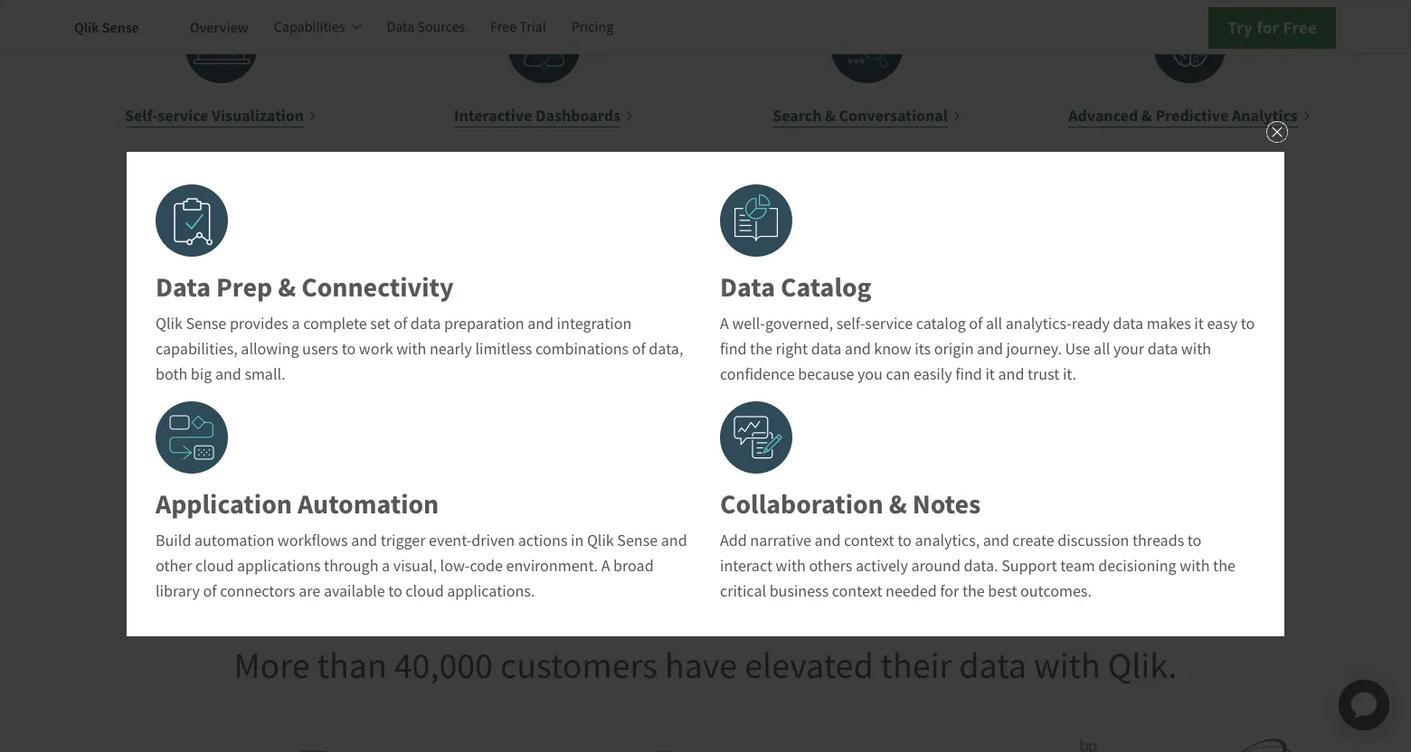 Task type: describe. For each thing, give the bounding box(es) containing it.
1 horizontal spatial find
[[956, 364, 983, 385]]

action
[[755, 585, 825, 613]]

create
[[1013, 531, 1055, 552]]

free trial
[[491, 18, 546, 36]]

trial
[[520, 18, 546, 36]]

elevated
[[745, 644, 874, 690]]

automation
[[298, 486, 439, 523]]

for inside try for free link
[[1257, 16, 1280, 39]]

and right big
[[215, 364, 241, 385]]

& for alerting
[[215, 302, 226, 324]]

more for more than 40,000 customers have elevated their data with qlik.
[[234, 644, 310, 690]]

interactive
[[454, 105, 532, 127]]

and up others
[[815, 531, 841, 552]]

data for prep
[[156, 269, 211, 306]]

search
[[773, 105, 822, 127]]

build
[[156, 531, 191, 552]]

and up through on the bottom of page
[[351, 531, 377, 552]]

support
[[1002, 556, 1057, 577]]

its
[[915, 339, 931, 360]]

with down threads
[[1180, 556, 1210, 577]]

& for collaboration
[[889, 486, 907, 523]]

more capabilities link
[[616, 405, 796, 453]]

complete
[[303, 314, 367, 334]]

1 vertical spatial cloud
[[406, 581, 444, 602]]

application
[[156, 486, 292, 523]]

well-
[[732, 314, 765, 334]]

notes
[[913, 486, 981, 523]]

library
[[156, 581, 200, 602]]

trust
[[1028, 364, 1060, 385]]

team
[[1061, 556, 1096, 577]]

because
[[798, 364, 855, 385]]

data
[[586, 585, 633, 613]]

data analysis in action
[[586, 585, 825, 613]]

journey.
[[1007, 339, 1062, 360]]

service inside self-service visualization link
[[158, 105, 208, 127]]

analytics,
[[915, 531, 980, 552]]

governed,
[[765, 314, 834, 334]]

connectors
[[220, 581, 296, 602]]

automation
[[195, 531, 274, 552]]

alerting & action link
[[74, 208, 368, 326]]

0 vertical spatial cloud
[[196, 556, 234, 577]]

needed
[[886, 581, 937, 602]]

capabilities
[[681, 417, 773, 440]]

2 horizontal spatial the
[[1214, 556, 1236, 577]]

integration
[[557, 314, 632, 334]]

0 vertical spatial find
[[720, 339, 747, 360]]

data down best
[[960, 644, 1027, 690]]

sources
[[418, 18, 465, 36]]

makes
[[1147, 314, 1191, 334]]

catalog
[[916, 314, 966, 334]]

your
[[1114, 339, 1145, 360]]

easily
[[914, 364, 953, 385]]

of inside application automation build automation workflows and trigger event-driven actions in qlik sense and other cloud applications through a visual, low-code environment. a broad library of connectors are available to cloud applications.
[[203, 581, 217, 602]]

analytics
[[1232, 105, 1298, 127]]

& inside data prep & connectivity qlik sense provides a complete set of data preparation and integration capabilities, allowing users to work with nearly limitless combinations of data, both big and small.
[[278, 269, 296, 306]]

discussion
[[1058, 531, 1130, 552]]

qlik sense link
[[74, 5, 139, 49]]

are
[[299, 581, 321, 602]]

qlik customer - paypal image
[[638, 732, 774, 753]]

workflows
[[278, 531, 348, 552]]

a inside data prep & connectivity qlik sense provides a complete set of data preparation and integration capabilities, allowing users to work with nearly limitless combinations of data, both big and small.
[[292, 314, 300, 334]]

work
[[359, 339, 393, 360]]

qlik sense
[[74, 18, 139, 37]]

best
[[988, 581, 1018, 602]]

data for catalog
[[720, 269, 775, 306]]

a inside application automation build automation workflows and trigger event-driven actions in qlik sense and other cloud applications through a visual, low-code environment. a broad library of connectors are available to cloud applications.
[[382, 556, 390, 577]]

actively
[[856, 556, 908, 577]]

2 vertical spatial the
[[963, 581, 985, 602]]

qlik customer - hsbc image
[[269, 732, 404, 753]]

sense inside application automation build automation workflows and trigger event-driven actions in qlik sense and other cloud applications through a visual, low-code environment. a broad library of connectors are available to cloud applications.
[[617, 531, 658, 552]]

collaboration
[[720, 486, 884, 523]]

pricing link
[[572, 5, 614, 49]]

of right set
[[394, 314, 407, 334]]

you
[[858, 364, 883, 385]]

know
[[874, 339, 912, 360]]

can
[[886, 364, 911, 385]]

reporting
[[502, 302, 573, 324]]

data.
[[964, 556, 999, 577]]

data prep & connectivity qlik sense provides a complete set of data preparation and integration capabilities, allowing users to work with nearly limitless combinations of data, both big and small.
[[156, 269, 684, 385]]

a inside data catalog a well-governed, self-service catalog of all analytics-ready data makes it easy to find the right data and know its origin and journey. use all your data with confidence because you can easily find it and trust it.
[[720, 314, 729, 334]]

& for search
[[825, 105, 836, 127]]

and up 'limitless'
[[528, 314, 554, 334]]

interactive dashboards link
[[397, 11, 691, 129]]

limitless
[[475, 339, 532, 360]]

driven
[[472, 531, 515, 552]]

mobility
[[831, 302, 890, 324]]

try for free link
[[1209, 7, 1336, 49]]

conversational
[[839, 105, 948, 127]]

try
[[1228, 16, 1253, 39]]

to right threads
[[1188, 531, 1202, 552]]

more than 40,000 customers have elevated their data with qlik.
[[234, 644, 1178, 690]]

0 vertical spatial all
[[986, 314, 1003, 334]]

confidence
[[720, 364, 795, 385]]

search & conversational link
[[720, 11, 1014, 129]]

self-
[[125, 105, 158, 127]]

free trial link
[[491, 5, 546, 49]]

of left data,
[[632, 339, 646, 360]]

1 vertical spatial context
[[832, 581, 883, 602]]

capabilities,
[[156, 339, 238, 360]]

custom
[[1109, 302, 1164, 324]]

and up "data."
[[983, 531, 1010, 552]]

of inside data catalog a well-governed, self-service catalog of all analytics-ready data makes it easy to find the right data and know its origin and journey. use all your data with confidence because you can easily find it and trust it.
[[969, 314, 983, 334]]

0 vertical spatial context
[[844, 531, 895, 552]]

qlik inside data prep & connectivity qlik sense provides a complete set of data preparation and integration capabilities, allowing users to work with nearly limitless combinations of data, both big and small.
[[156, 314, 183, 334]]

visualization
[[212, 105, 304, 127]]

preparation
[[444, 314, 524, 334]]

threads
[[1133, 531, 1185, 552]]



Task type: vqa. For each thing, say whether or not it's contained in the screenshot.
Support icon
no



Task type: locate. For each thing, give the bounding box(es) containing it.
than
[[317, 644, 387, 690]]

0 horizontal spatial a
[[601, 556, 610, 577]]

embedded
[[1181, 302, 1258, 324]]

free right try
[[1283, 16, 1317, 39]]

to up the actively
[[898, 531, 912, 552]]

1 horizontal spatial all
[[1094, 339, 1111, 360]]

data
[[411, 314, 441, 334], [1113, 314, 1144, 334], [811, 339, 842, 360], [1148, 339, 1178, 360], [960, 644, 1027, 690]]

context down the actively
[[832, 581, 883, 602]]

decisioning
[[1099, 556, 1177, 577]]

data up because
[[811, 339, 842, 360]]

self-service visualization
[[125, 105, 304, 127]]

search & conversational
[[773, 105, 948, 127]]

the right 'decisioning'
[[1214, 556, 1236, 577]]

0 horizontal spatial for
[[940, 581, 960, 602]]

use
[[1066, 339, 1091, 360]]

service up know
[[865, 314, 913, 334]]

0 horizontal spatial data
[[156, 269, 211, 306]]

data up the nearly
[[411, 314, 441, 334]]

mobility link
[[720, 208, 1014, 326]]

1 vertical spatial a
[[601, 556, 610, 577]]

more capabilities
[[638, 417, 773, 440]]

0 vertical spatial it
[[1195, 314, 1204, 334]]

in
[[571, 531, 584, 552]]

cloud
[[196, 556, 234, 577], [406, 581, 444, 602]]

business
[[770, 581, 829, 602]]

all
[[986, 314, 1003, 334], [1094, 339, 1111, 360]]

trigger
[[381, 531, 426, 552]]

to inside data catalog a well-governed, self-service catalog of all analytics-ready data makes it easy to find the right data and know its origin and journey. use all your data with confidence because you can easily find it and trust it.
[[1241, 314, 1255, 334]]

service
[[158, 105, 208, 127], [865, 314, 913, 334]]

1 vertical spatial qlik
[[156, 314, 183, 334]]

data catalog a well-governed, self-service catalog of all analytics-ready data makes it easy to find the right data and know its origin and journey. use all your data with confidence because you can easily find it and trust it.
[[720, 269, 1255, 385]]

allowing
[[241, 339, 299, 360]]

find down well- at the right
[[720, 339, 747, 360]]

application automation build automation workflows and trigger event-driven actions in qlik sense and other cloud applications through a visual, low-code environment. a broad library of connectors are available to cloud applications.
[[156, 486, 687, 602]]

the down "data."
[[963, 581, 985, 602]]

0 vertical spatial qlik
[[74, 18, 99, 37]]

a up allowing
[[292, 314, 300, 334]]

data sources link
[[387, 5, 465, 49]]

data for sources
[[387, 18, 415, 36]]

0 vertical spatial more
[[638, 417, 677, 440]]

1 vertical spatial sense
[[186, 314, 226, 334]]

0 vertical spatial sense
[[102, 18, 139, 37]]

the up confidence
[[750, 339, 773, 360]]

1 horizontal spatial free
[[1283, 16, 1317, 39]]

outcomes.
[[1021, 581, 1092, 602]]

& inside collaboration & notes add narrative and context to analytics, and create discussion threads to interact with others actively around data. support team decisioning with the critical business context needed for the best outcomes.
[[889, 486, 907, 523]]

& right search
[[825, 105, 836, 127]]

0 vertical spatial a
[[292, 314, 300, 334]]

data left sources
[[387, 18, 415, 36]]

set
[[370, 314, 391, 334]]

a left visual,
[[382, 556, 390, 577]]

1 vertical spatial it
[[986, 364, 995, 385]]

low-
[[440, 556, 470, 577]]

1 horizontal spatial sense
[[186, 314, 226, 334]]

0 vertical spatial a
[[720, 314, 729, 334]]

their
[[881, 644, 952, 690]]

action
[[229, 302, 275, 324]]

0 horizontal spatial it
[[986, 364, 995, 385]]

1 horizontal spatial data
[[387, 18, 415, 36]]

context up the actively
[[844, 531, 895, 552]]

all right 'use'
[[1094, 339, 1111, 360]]

data inside data prep & connectivity qlik sense provides a complete set of data preparation and integration capabilities, allowing users to work with nearly limitless combinations of data, both big and small.
[[411, 314, 441, 334]]

it left easy
[[1195, 314, 1204, 334]]

2 vertical spatial qlik
[[587, 531, 614, 552]]

data up well- at the right
[[720, 269, 775, 306]]

qlik customer - bp image
[[1007, 732, 1143, 753]]

1 vertical spatial the
[[1214, 556, 1236, 577]]

context
[[844, 531, 895, 552], [832, 581, 883, 602]]

menu bar
[[74, 5, 639, 49]]

it
[[1195, 314, 1204, 334], [986, 364, 995, 385]]

advanced & predictive analytics
[[1069, 105, 1298, 127]]

data sources
[[387, 18, 465, 36]]

overview
[[190, 18, 249, 37]]

to
[[1241, 314, 1255, 334], [342, 339, 356, 360], [898, 531, 912, 552], [1188, 531, 1202, 552], [388, 581, 402, 602]]

alerting & action
[[154, 302, 275, 324]]

customers
[[500, 644, 658, 690]]

with down easy
[[1182, 339, 1212, 360]]

2 horizontal spatial data
[[720, 269, 775, 306]]

critical
[[720, 581, 766, 602]]

1 vertical spatial find
[[956, 364, 983, 385]]

cloud down automation
[[196, 556, 234, 577]]

qlik customer - harman image
[[1192, 732, 1327, 753]]

40,000
[[394, 644, 493, 690]]

code
[[470, 556, 503, 577]]

for right try
[[1257, 16, 1280, 39]]

event-
[[429, 531, 472, 552]]

1 horizontal spatial a
[[382, 556, 390, 577]]

around
[[912, 556, 961, 577]]

1 horizontal spatial a
[[720, 314, 729, 334]]

advanced
[[1069, 105, 1139, 127]]

of up origin
[[969, 314, 983, 334]]

to down visual,
[[388, 581, 402, 602]]

1 horizontal spatial it
[[1195, 314, 1204, 334]]

&
[[825, 105, 836, 127], [1142, 105, 1153, 127], [278, 269, 296, 306], [215, 302, 226, 324], [1167, 302, 1178, 324], [889, 486, 907, 523]]

0 horizontal spatial more
[[234, 644, 310, 690]]

a left broad
[[601, 556, 610, 577]]

data inside data prep & connectivity qlik sense provides a complete set of data preparation and integration capabilities, allowing users to work with nearly limitless combinations of data, both big and small.
[[156, 269, 211, 306]]

a
[[292, 314, 300, 334], [382, 556, 390, 577]]

more left capabilities
[[638, 417, 677, 440]]

1 horizontal spatial the
[[963, 581, 985, 602]]

& right custom on the right of the page
[[1167, 302, 1178, 324]]

for inside collaboration & notes add narrative and context to analytics, and create discussion threads to interact with others actively around data. support team decisioning with the critical business context needed for the best outcomes.
[[940, 581, 960, 602]]

service inside data catalog a well-governed, self-service catalog of all analytics-ready data makes it easy to find the right data and know its origin and journey. use all your data with confidence because you can easily find it and trust it.
[[865, 314, 913, 334]]

to left work
[[342, 339, 356, 360]]

0 vertical spatial service
[[158, 105, 208, 127]]

add
[[720, 531, 747, 552]]

it left trust
[[986, 364, 995, 385]]

1 vertical spatial all
[[1094, 339, 1111, 360]]

with inside data prep & connectivity qlik sense provides a complete set of data preparation and integration capabilities, allowing users to work with nearly limitless combinations of data, both big and small.
[[396, 339, 427, 360]]

collaboration & notes add narrative and context to analytics, and create discussion threads to interact with others actively around data. support team decisioning with the critical business context needed for the best outcomes.
[[720, 486, 1236, 602]]

1 horizontal spatial more
[[638, 417, 677, 440]]

prep
[[216, 269, 273, 306]]

small.
[[245, 364, 286, 385]]

of right library
[[203, 581, 217, 602]]

to right easy
[[1241, 314, 1255, 334]]

0 horizontal spatial service
[[158, 105, 208, 127]]

2 horizontal spatial sense
[[617, 531, 658, 552]]

1 vertical spatial a
[[382, 556, 390, 577]]

environment.
[[506, 556, 598, 577]]

1 vertical spatial service
[[865, 314, 913, 334]]

overview link
[[190, 5, 249, 49]]

and left trust
[[999, 364, 1025, 385]]

all left analytics- on the right of page
[[986, 314, 1003, 334]]

with inside data catalog a well-governed, self-service catalog of all analytics-ready data makes it easy to find the right data and know its origin and journey. use all your data with confidence because you can easily find it and trust it.
[[1182, 339, 1212, 360]]

& left action
[[215, 302, 226, 324]]

qlik inside menu bar
[[74, 18, 99, 37]]

& for custom
[[1167, 302, 1178, 324]]

& right advanced
[[1142, 105, 1153, 127]]

data inside "link"
[[387, 18, 415, 36]]

predictive
[[1156, 105, 1229, 127]]

service left visualization
[[158, 105, 208, 127]]

a left well- at the right
[[720, 314, 729, 334]]

2 horizontal spatial qlik
[[587, 531, 614, 552]]

data inside data catalog a well-governed, self-service catalog of all analytics-ready data makes it easy to find the right data and know its origin and journey. use all your data with confidence because you can easily find it and trust it.
[[720, 269, 775, 306]]

easy
[[1207, 314, 1238, 334]]

custom & embedded
[[1109, 302, 1258, 324]]

the inside data catalog a well-governed, self-service catalog of all analytics-ready data makes it easy to find the right data and know its origin and journey. use all your data with confidence because you can easily find it and trust it.
[[750, 339, 773, 360]]

a
[[720, 314, 729, 334], [601, 556, 610, 577]]

self-
[[837, 314, 865, 334]]

and down self-
[[845, 339, 871, 360]]

0 horizontal spatial sense
[[102, 18, 139, 37]]

data,
[[649, 339, 684, 360]]

more for more capabilities
[[638, 417, 677, 440]]

1 vertical spatial more
[[234, 644, 310, 690]]

qlik inside application automation build automation workflows and trigger event-driven actions in qlik sense and other cloud applications through a visual, low-code environment. a broad library of connectors are available to cloud applications.
[[587, 531, 614, 552]]

the
[[750, 339, 773, 360], [1214, 556, 1236, 577], [963, 581, 985, 602]]

cloud down visual,
[[406, 581, 444, 602]]

menu bar containing qlik sense
[[74, 5, 639, 49]]

& left 'notes'
[[889, 486, 907, 523]]

& right prep
[[278, 269, 296, 306]]

data up your at the top of page
[[1113, 314, 1144, 334]]

0 vertical spatial for
[[1257, 16, 1280, 39]]

for down "around"
[[940, 581, 960, 602]]

applications.
[[447, 581, 535, 602]]

and up analysis
[[661, 531, 687, 552]]

provides
[[230, 314, 289, 334]]

find down origin
[[956, 364, 983, 385]]

and
[[528, 314, 554, 334], [845, 339, 871, 360], [977, 339, 1004, 360], [215, 364, 241, 385], [999, 364, 1025, 385], [351, 531, 377, 552], [661, 531, 687, 552], [815, 531, 841, 552], [983, 531, 1010, 552]]

to inside data prep & connectivity qlik sense provides a complete set of data preparation and integration capabilities, allowing users to work with nearly limitless combinations of data, both big and small.
[[342, 339, 356, 360]]

& for advanced
[[1142, 105, 1153, 127]]

0 horizontal spatial the
[[750, 339, 773, 360]]

1 horizontal spatial qlik
[[156, 314, 183, 334]]

dashboards
[[536, 105, 621, 127]]

with left qlik. at bottom right
[[1034, 644, 1101, 690]]

to inside application automation build automation workflows and trigger event-driven actions in qlik sense and other cloud applications through a visual, low-code environment. a broad library of connectors are available to cloud applications.
[[388, 581, 402, 602]]

data left prep
[[156, 269, 211, 306]]

with right work
[[396, 339, 427, 360]]

other
[[156, 556, 192, 577]]

nearly
[[430, 339, 472, 360]]

1 vertical spatial for
[[940, 581, 960, 602]]

1 horizontal spatial cloud
[[406, 581, 444, 602]]

in
[[730, 585, 750, 613]]

have
[[665, 644, 738, 690]]

narrative
[[750, 531, 812, 552]]

0 horizontal spatial all
[[986, 314, 1003, 334]]

more down the connectors
[[234, 644, 310, 690]]

analysis
[[638, 585, 726, 613]]

0 horizontal spatial a
[[292, 314, 300, 334]]

0 horizontal spatial find
[[720, 339, 747, 360]]

others
[[809, 556, 853, 577]]

0 horizontal spatial qlik
[[74, 18, 99, 37]]

1 horizontal spatial service
[[865, 314, 913, 334]]

0 horizontal spatial cloud
[[196, 556, 234, 577]]

data down the makes
[[1148, 339, 1178, 360]]

available
[[324, 581, 385, 602]]

free left trial
[[491, 18, 517, 36]]

and right origin
[[977, 339, 1004, 360]]

qlik.
[[1108, 644, 1178, 690]]

connectivity
[[302, 269, 454, 306]]

sense inside data prep & connectivity qlik sense provides a complete set of data preparation and integration capabilities, allowing users to work with nearly limitless combinations of data, both big and small.
[[186, 314, 226, 334]]

through
[[324, 556, 379, 577]]

2 vertical spatial sense
[[617, 531, 658, 552]]

a inside application automation build automation workflows and trigger event-driven actions in qlik sense and other cloud applications through a visual, low-code environment. a broad library of connectors are available to cloud applications.
[[601, 556, 610, 577]]

big
[[191, 364, 212, 385]]

0 vertical spatial the
[[750, 339, 773, 360]]

0 horizontal spatial free
[[491, 18, 517, 36]]

with up business
[[776, 556, 806, 577]]

sense inside qlik sense link
[[102, 18, 139, 37]]

1 horizontal spatial for
[[1257, 16, 1280, 39]]

catalog
[[781, 269, 872, 306]]



